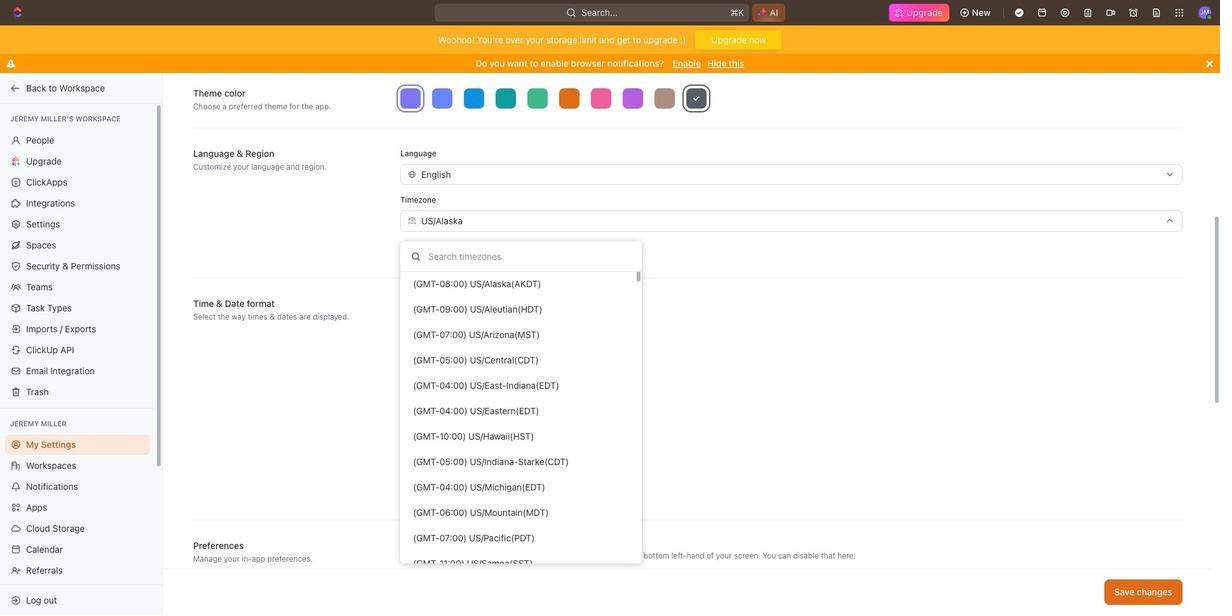 Task type: vqa. For each thing, say whether or not it's contained in the screenshot.
new to the left
no



Task type: locate. For each thing, give the bounding box(es) containing it.
None text field
[[421, 211, 1160, 231]]

3 option from the left
[[464, 88, 484, 108]]

option
[[401, 88, 421, 108], [432, 88, 453, 108], [464, 88, 484, 108], [496, 88, 516, 108], [528, 88, 548, 108], [559, 88, 580, 108], [591, 88, 612, 108], [623, 88, 643, 108], [655, 88, 675, 108], [687, 88, 707, 108]]

list box
[[401, 88, 1183, 108]]

5 option from the left
[[528, 88, 548, 108]]

1 option from the left
[[401, 88, 421, 108]]



Task type: describe. For each thing, give the bounding box(es) containing it.
4 option from the left
[[496, 88, 516, 108]]

2 option from the left
[[432, 88, 453, 108]]

7 option from the left
[[591, 88, 612, 108]]

9 option from the left
[[655, 88, 675, 108]]

10 option from the left
[[687, 88, 707, 108]]

8 option from the left
[[623, 88, 643, 108]]

Search timezones text field
[[401, 242, 642, 272]]

6 option from the left
[[559, 88, 580, 108]]



